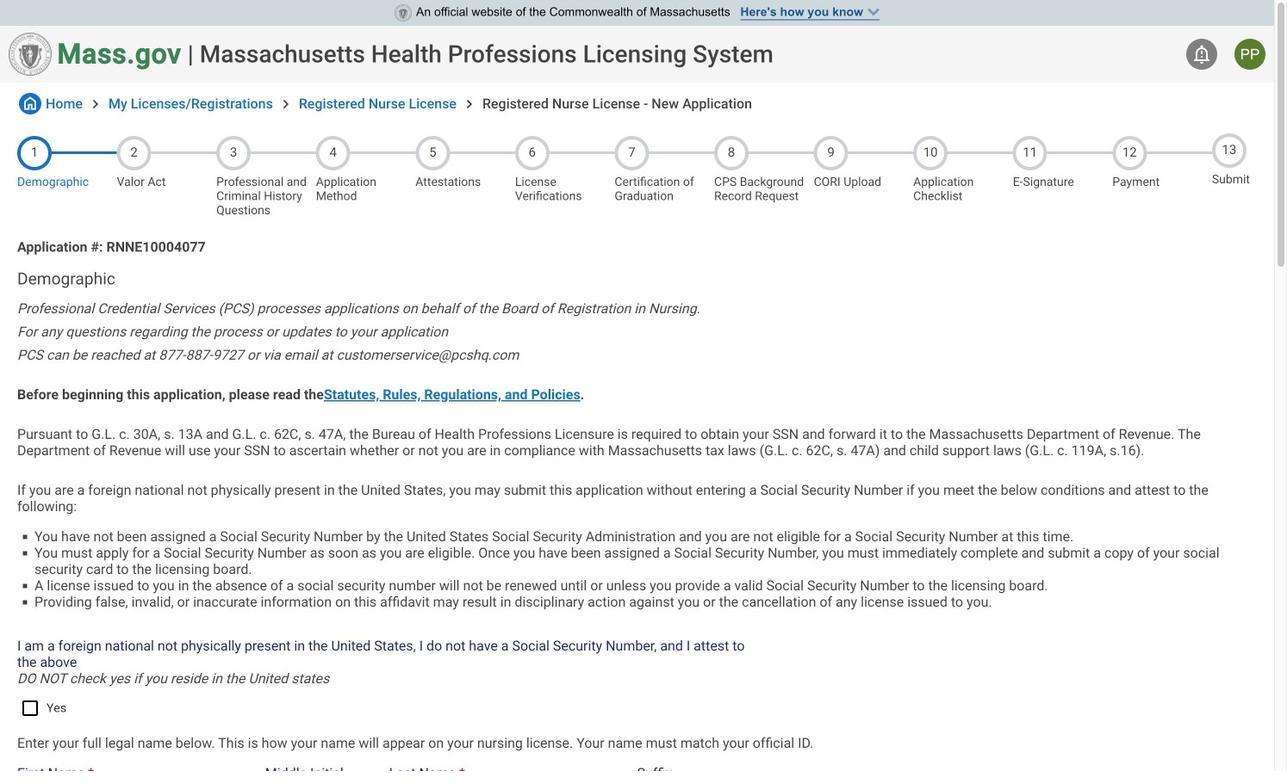 Task type: locate. For each thing, give the bounding box(es) containing it.
1 vertical spatial no color image
[[277, 96, 294, 113]]

massachusetts state seal image
[[9, 33, 52, 76]]

1 vertical spatial heading
[[17, 269, 1257, 289]]

no color image
[[1191, 44, 1212, 65], [277, 96, 294, 113]]

1 horizontal spatial no color image
[[1191, 44, 1212, 65]]

heading
[[200, 40, 773, 68], [17, 269, 1257, 289]]

0 horizontal spatial no color image
[[19, 93, 41, 115]]

0 vertical spatial heading
[[200, 40, 773, 68]]

massachusetts state seal image
[[395, 4, 412, 22]]

no color image
[[19, 93, 41, 115], [87, 96, 104, 113], [461, 96, 478, 113]]



Task type: vqa. For each thing, say whether or not it's contained in the screenshot.
field
no



Task type: describe. For each thing, give the bounding box(es) containing it.
0 horizontal spatial no color image
[[277, 96, 294, 113]]

1 horizontal spatial no color image
[[87, 96, 104, 113]]

0 vertical spatial no color image
[[1191, 44, 1212, 65]]

2 horizontal spatial no color image
[[461, 96, 478, 113]]



